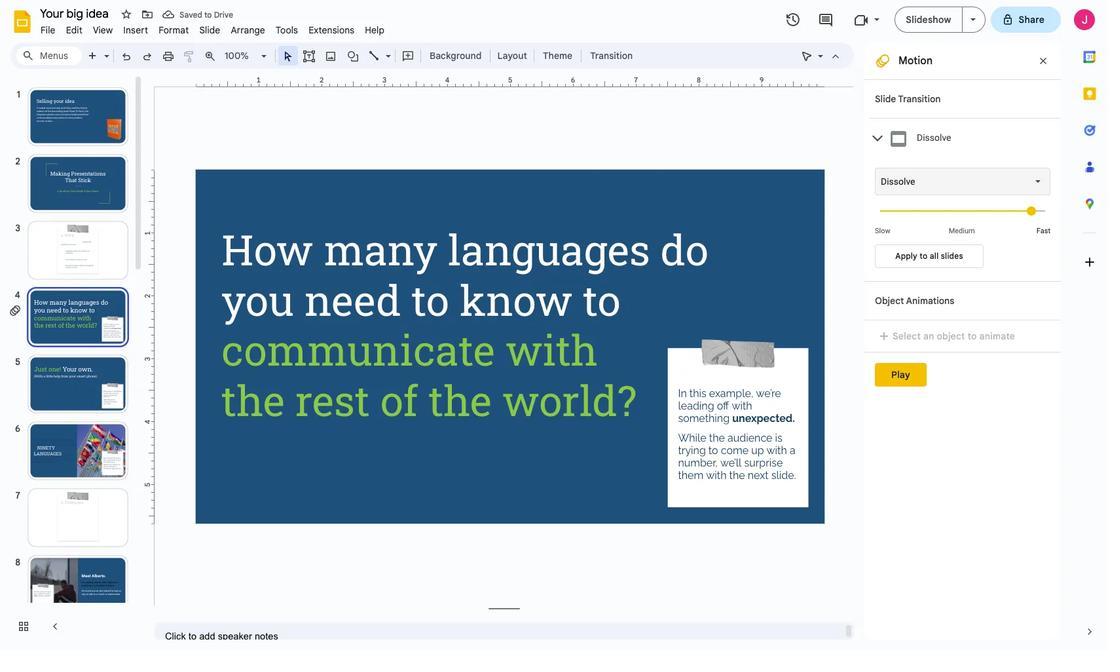 Task type: vqa. For each thing, say whether or not it's contained in the screenshot.
"shape"
no



Task type: describe. For each thing, give the bounding box(es) containing it.
Zoom text field
[[223, 47, 259, 65]]

edit menu item
[[61, 22, 88, 38]]

saved
[[180, 10, 202, 19]]

slide transition
[[875, 93, 941, 105]]

share
[[1019, 14, 1045, 26]]

arrange
[[231, 24, 265, 36]]

Zoom field
[[221, 47, 273, 66]]

slow
[[875, 227, 891, 235]]

animations
[[907, 295, 955, 307]]

saved to drive
[[180, 10, 233, 19]]

main toolbar
[[47, 0, 640, 579]]

dissolve tab panel
[[870, 158, 1062, 281]]

mode and view toolbar
[[797, 43, 847, 69]]

drive
[[214, 10, 233, 19]]

help
[[365, 24, 385, 36]]

object animations
[[875, 295, 955, 307]]

select an object to animate
[[893, 330, 1016, 342]]

layout
[[498, 50, 527, 62]]

object
[[875, 295, 905, 307]]

to for saved
[[204, 10, 212, 19]]

insert menu item
[[118, 22, 153, 38]]

slideshow button
[[895, 7, 963, 33]]

new slide with layout image
[[101, 47, 109, 52]]

saved to drive button
[[159, 5, 237, 24]]

format menu item
[[153, 22, 194, 38]]

slide for slide
[[199, 24, 220, 36]]

fast
[[1037, 227, 1051, 235]]

all
[[930, 251, 939, 261]]

view
[[93, 24, 113, 36]]

tools menu item
[[271, 22, 303, 38]]

motion application
[[0, 0, 1109, 650]]

fast button
[[1037, 227, 1051, 235]]

transition inside motion section
[[899, 93, 941, 105]]

motion section
[[865, 43, 1062, 640]]

theme
[[543, 50, 573, 62]]

to for apply
[[920, 251, 928, 261]]

dissolve inside tab
[[917, 132, 952, 143]]

duration element
[[875, 195, 1051, 235]]

slide for slide transition
[[875, 93, 897, 105]]

play
[[892, 369, 911, 381]]

Star checkbox
[[117, 5, 136, 24]]

transition inside button
[[590, 50, 633, 62]]

format
[[159, 24, 189, 36]]

layout button
[[494, 46, 531, 66]]

animate
[[980, 330, 1016, 342]]

tools
[[276, 24, 298, 36]]

insert image image
[[323, 47, 338, 65]]

slides
[[941, 251, 964, 261]]

select an object to animate button
[[875, 328, 1024, 344]]



Task type: locate. For each thing, give the bounding box(es) containing it.
1 vertical spatial dissolve
[[881, 176, 916, 187]]

slide menu item
[[194, 22, 226, 38]]

medium button
[[933, 227, 991, 235]]

1 horizontal spatial to
[[920, 251, 928, 261]]

to left drive
[[204, 10, 212, 19]]

help menu item
[[360, 22, 390, 38]]

to inside menu bar 'banner'
[[204, 10, 212, 19]]

1 vertical spatial slide
[[875, 93, 897, 105]]

play button
[[875, 363, 927, 387]]

2 vertical spatial to
[[968, 330, 977, 342]]

Menus field
[[16, 47, 82, 65]]

dissolve down slide transition
[[917, 132, 952, 143]]

slide inside menu item
[[199, 24, 220, 36]]

to left all
[[920, 251, 928, 261]]

to
[[204, 10, 212, 19], [920, 251, 928, 261], [968, 330, 977, 342]]

dissolve inside the dissolve list box
[[881, 176, 916, 187]]

0 vertical spatial dissolve
[[917, 132, 952, 143]]

0 horizontal spatial transition
[[590, 50, 633, 62]]

to inside dissolve tab panel
[[920, 251, 928, 261]]

menu bar banner
[[0, 0, 1109, 650]]

navigation inside motion "application"
[[0, 74, 144, 650]]

slider inside dissolve tab panel
[[875, 195, 1051, 225]]

dissolve tab
[[870, 118, 1062, 158]]

1 vertical spatial to
[[920, 251, 928, 261]]

apply to all slides button
[[875, 244, 984, 268]]

0 vertical spatial slide
[[199, 24, 220, 36]]

0 horizontal spatial to
[[204, 10, 212, 19]]

1 horizontal spatial transition
[[899, 93, 941, 105]]

slide inside motion section
[[875, 93, 897, 105]]

slider
[[875, 195, 1051, 225]]

to right object
[[968, 330, 977, 342]]

file
[[41, 24, 55, 36]]

background
[[430, 50, 482, 62]]

theme button
[[537, 46, 579, 66]]

object
[[937, 330, 966, 342]]

extensions
[[309, 24, 355, 36]]

menu bar inside menu bar 'banner'
[[35, 17, 390, 39]]

an
[[924, 330, 935, 342]]

1 horizontal spatial slide
[[875, 93, 897, 105]]

dissolve option
[[881, 175, 916, 188]]

transition
[[590, 50, 633, 62], [899, 93, 941, 105]]

dissolve up slow button
[[881, 176, 916, 187]]

0 horizontal spatial slide
[[199, 24, 220, 36]]

motion
[[899, 54, 933, 67]]

transition right theme "button"
[[590, 50, 633, 62]]

slideshow
[[906, 14, 952, 26]]

dissolve list box
[[875, 168, 1051, 195]]

arrange menu item
[[226, 22, 271, 38]]

file menu item
[[35, 22, 61, 38]]

slide
[[199, 24, 220, 36], [875, 93, 897, 105]]

tab list
[[1072, 39, 1109, 613]]

slow button
[[875, 227, 891, 235]]

transition button
[[585, 46, 639, 66]]

presentation options image
[[971, 18, 976, 21]]

0 vertical spatial to
[[204, 10, 212, 19]]

view menu item
[[88, 22, 118, 38]]

menu bar containing file
[[35, 17, 390, 39]]

tab list inside menu bar 'banner'
[[1072, 39, 1109, 613]]

shape image
[[346, 47, 361, 65]]

apply to all slides
[[896, 251, 964, 261]]

0 vertical spatial transition
[[590, 50, 633, 62]]

apply
[[896, 251, 918, 261]]

extensions menu item
[[303, 22, 360, 38]]

dissolve
[[917, 132, 952, 143], [881, 176, 916, 187]]

navigation
[[0, 74, 144, 650]]

Rename text field
[[35, 5, 116, 21]]

insert
[[123, 24, 148, 36]]

1 vertical spatial transition
[[899, 93, 941, 105]]

live pointer settings image
[[815, 47, 824, 52]]

edit
[[66, 24, 82, 36]]

share button
[[991, 7, 1062, 33]]

2 horizontal spatial to
[[968, 330, 977, 342]]

menu bar
[[35, 17, 390, 39]]

1 horizontal spatial dissolve
[[917, 132, 952, 143]]

medium
[[949, 227, 975, 235]]

transition down motion
[[899, 93, 941, 105]]

background button
[[424, 46, 488, 66]]

0 horizontal spatial dissolve
[[881, 176, 916, 187]]

select
[[893, 330, 921, 342]]



